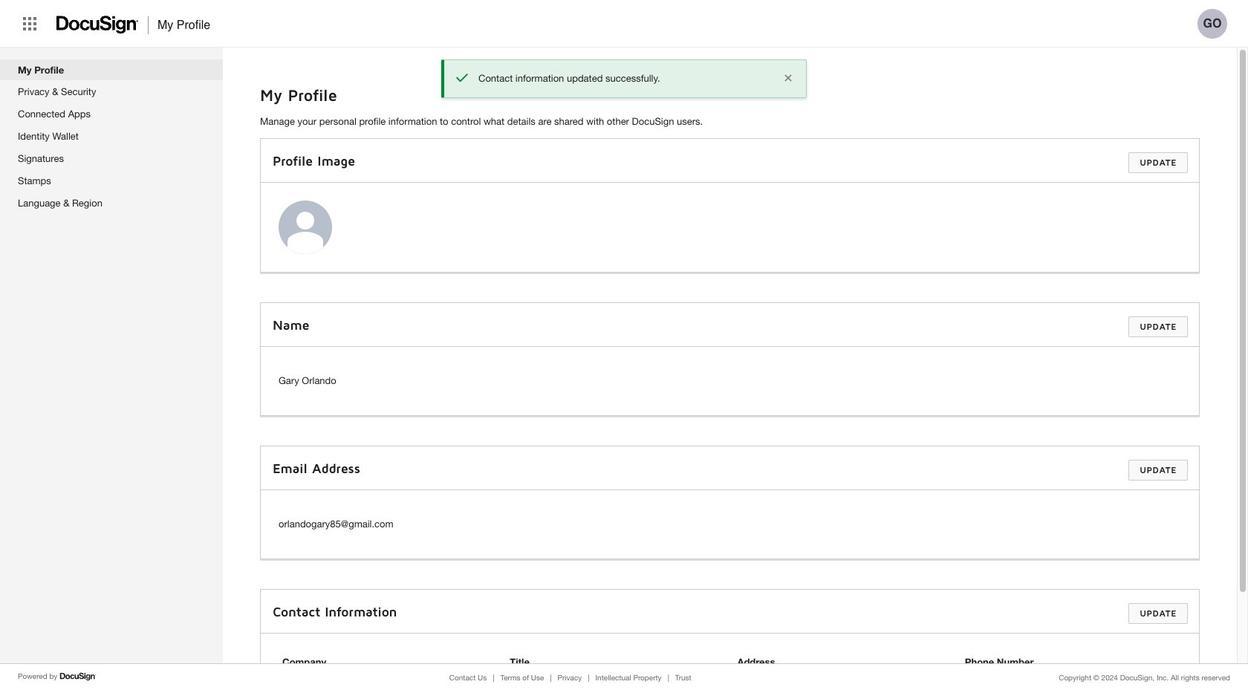 Task type: locate. For each thing, give the bounding box(es) containing it.
1 vertical spatial docusign image
[[60, 671, 97, 683]]

docusign image
[[56, 11, 139, 39], [60, 671, 97, 683]]



Task type: describe. For each thing, give the bounding box(es) containing it.
default profile image image
[[279, 201, 332, 254]]

default profile image element
[[279, 201, 332, 254]]

0 vertical spatial docusign image
[[56, 11, 139, 39]]



